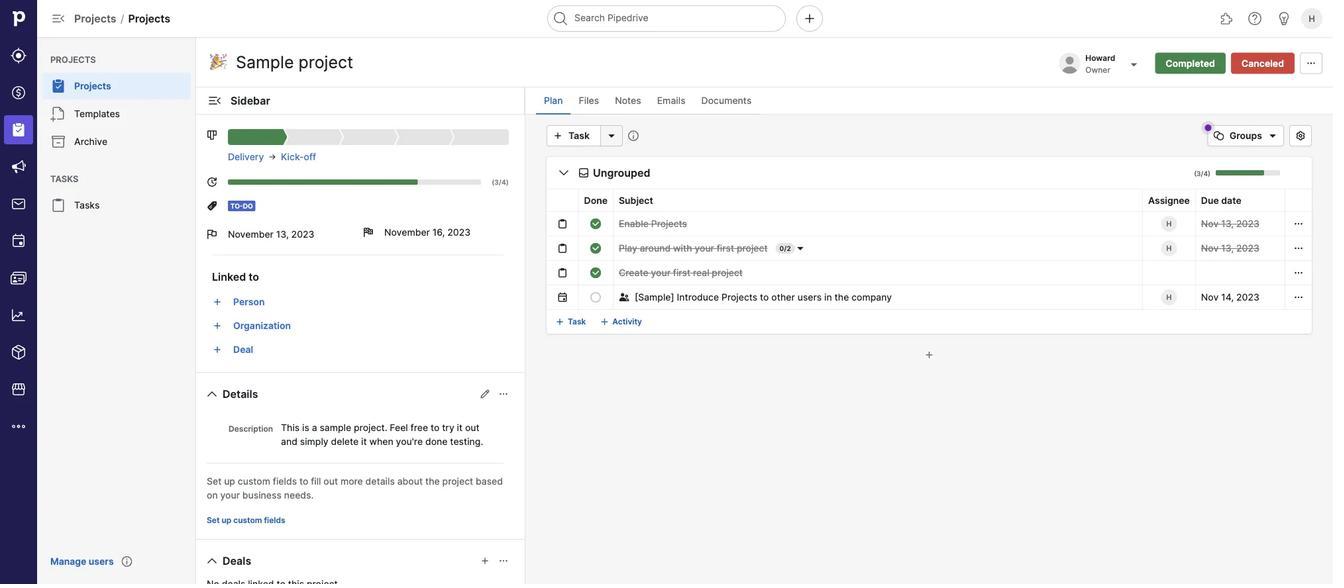 Task type: describe. For each thing, give the bounding box(es) containing it.
description
[[229, 425, 273, 434]]

first inside button
[[717, 243, 735, 254]]

color undefined image for archive
[[50, 134, 66, 150]]

linked
[[212, 270, 246, 283]]

templates link
[[42, 101, 191, 127]]

color active image for person
[[212, 297, 223, 308]]

activity button
[[597, 312, 648, 333]]

needs.
[[284, 490, 314, 501]]

in
[[825, 292, 832, 303]]

set for set up custom fields to fill out more details about the project based on your business needs.
[[207, 476, 222, 487]]

color link image for task
[[555, 317, 565, 327]]

[sample]
[[635, 292, 675, 303]]

color primary image inside november 13, 2023 button
[[207, 229, 217, 240]]

[sample] introduce projects to other users in the company button
[[635, 290, 892, 306]]

h inside button
[[1309, 13, 1316, 24]]

notes
[[615, 95, 641, 106]]

info image
[[628, 131, 639, 141]]

date
[[1222, 195, 1242, 206]]

manage users
[[50, 556, 114, 568]]

create your first real project
[[619, 267, 743, 279]]

details
[[366, 476, 395, 487]]

your inside button
[[651, 267, 671, 279]]

color undefined image for projects
[[50, 78, 66, 94]]

due date
[[1202, 195, 1242, 206]]

your inside button
[[695, 243, 714, 254]]

free
[[411, 422, 428, 434]]

1 vertical spatial tasks
[[74, 200, 100, 211]]

delete
[[331, 436, 359, 447]]

menu toggle image
[[50, 11, 66, 27]]

howard link
[[1086, 53, 1118, 63]]

3 nov from the top
[[1202, 292, 1219, 303]]

home image
[[9, 9, 29, 29]]

0 horizontal spatial (
[[492, 178, 495, 186]]

add group image
[[922, 350, 938, 361]]

with
[[673, 243, 692, 254]]

set up custom fields button
[[202, 513, 291, 529]]

the inside [sample] introduce projects to other users in the company button
[[835, 292, 849, 303]]

ungrouped
[[593, 166, 651, 179]]

3 column header from the left
[[1286, 190, 1312, 212]]

november 16, 2023 button
[[363, 219, 509, 246]]

set up custom fields link
[[202, 513, 291, 529]]

feel
[[390, 422, 408, 434]]

set for set up custom fields
[[207, 516, 220, 526]]

color undefined image
[[50, 198, 66, 213]]

up for set up custom fields
[[222, 516, 231, 526]]

play
[[619, 243, 638, 254]]

users inside 'button'
[[89, 556, 114, 568]]

campaigns image
[[11, 159, 27, 175]]

0
[[780, 245, 784, 253]]

task for color link icon inside the activity button's task button
[[568, 317, 586, 327]]

deals image
[[11, 85, 27, 101]]

contacts image
[[11, 270, 27, 286]]

to inside button
[[760, 292, 769, 303]]

done column header
[[579, 190, 613, 212]]

deal button
[[228, 339, 509, 361]]

create
[[619, 267, 649, 279]]

this
[[281, 422, 300, 434]]

off
[[304, 151, 316, 163]]

1 nov 13, 2023 from the top
[[1202, 218, 1260, 230]]

fields for set up custom fields to fill out more details about the project based on your business needs.
[[273, 476, 297, 487]]

set up custom fields to fill out more details about the project based on your business needs.
[[207, 476, 503, 501]]

kick-
[[281, 151, 304, 163]]

november 13, 2023 button
[[207, 219, 353, 250]]

0 vertical spatial tasks
[[50, 174, 78, 184]]

documents
[[702, 95, 752, 106]]

up for set up custom fields to fill out more details about the project based on your business needs.
[[224, 476, 235, 487]]

color active image for deal
[[212, 345, 223, 355]]

color active image
[[212, 321, 223, 331]]

assignee column header
[[1143, 190, 1196, 212]]

fill
[[311, 476, 321, 487]]

more
[[341, 476, 363, 487]]

emails
[[657, 95, 686, 106]]

0 horizontal spatial 4
[[502, 178, 506, 186]]

projects inside menu item
[[74, 81, 111, 92]]

to right linked
[[249, 270, 259, 283]]

owner
[[1086, 65, 1111, 75]]

task for task button corresponding to more options image
[[569, 130, 590, 142]]

business
[[242, 490, 282, 501]]

16,
[[433, 227, 445, 238]]

sidebar
[[231, 94, 270, 107]]

completed
[[1166, 58, 1216, 69]]

2
[[787, 245, 791, 253]]

other
[[772, 292, 795, 303]]

set up custom fields
[[207, 516, 285, 526]]

1 vertical spatial ( 3 / 4 )
[[492, 178, 509, 186]]

enable projects button
[[619, 216, 687, 232]]

to inside this is a sample project. feel free to try it out and simply delete it when you're done testing.
[[431, 422, 440, 434]]

kick-off
[[281, 151, 316, 163]]

menu containing projects
[[37, 37, 196, 585]]

person
[[233, 297, 265, 308]]

/ inside table
[[784, 245, 787, 253]]

company
[[852, 292, 892, 303]]

to inside set up custom fields to fill out more details about the project based on your business needs.
[[300, 476, 308, 487]]

you're
[[396, 436, 423, 447]]

when
[[370, 436, 394, 447]]

subject column header
[[613, 190, 1143, 212]]

november for november 13, 2023
[[228, 229, 274, 240]]

1 nov from the top
[[1202, 218, 1219, 230]]

2 column header from the left
[[547, 190, 579, 212]]

info image
[[122, 557, 132, 567]]

leads image
[[11, 48, 27, 64]]

your inside set up custom fields to fill out more details about the project based on your business needs.
[[220, 490, 240, 501]]

and
[[281, 436, 298, 447]]

canceled
[[1242, 58, 1285, 69]]

project inside button
[[712, 267, 743, 279]]

color undefined image for templates
[[50, 106, 66, 122]]

projects link
[[42, 73, 191, 99]]

archive link
[[42, 129, 191, 155]]

quick help image
[[1247, 11, 1263, 27]]

around
[[640, 243, 671, 254]]

testing.
[[450, 436, 483, 447]]

november 16, 2023
[[384, 227, 471, 238]]

manage users button
[[42, 550, 122, 574]]

nov 14, 2023
[[1202, 292, 1260, 303]]

delivery
[[228, 151, 264, 163]]

marketplace image
[[11, 382, 27, 398]]

try
[[442, 422, 455, 434]]

based
[[476, 476, 503, 487]]

table containing done
[[531, 190, 1312, 310]]

manage
[[50, 556, 86, 568]]

quick add image
[[802, 11, 818, 27]]

a
[[312, 422, 317, 434]]



Task type: locate. For each thing, give the bounding box(es) containing it.
custom up business
[[238, 476, 270, 487]]

deals
[[223, 555, 251, 568]]

users inside button
[[798, 292, 822, 303]]

introduce
[[677, 292, 719, 303]]

1 vertical spatial the
[[425, 476, 440, 487]]

h button
[[1299, 5, 1326, 32]]

1 horizontal spatial it
[[457, 422, 463, 434]]

simply
[[300, 436, 329, 447]]

1 vertical spatial users
[[89, 556, 114, 568]]

3 color undefined image from the top
[[50, 134, 66, 150]]

due
[[1202, 195, 1220, 206]]

on
[[207, 490, 218, 501]]

it right try
[[457, 422, 463, 434]]

1 vertical spatial task button
[[552, 312, 591, 333]]

assignee
[[1149, 195, 1190, 206]]

your right on
[[220, 490, 240, 501]]

done
[[425, 436, 448, 447]]

set
[[207, 476, 222, 487], [207, 516, 220, 526]]

0 vertical spatial nov
[[1202, 218, 1219, 230]]

organization
[[233, 320, 291, 332]]

organization button
[[228, 316, 509, 337]]

0 vertical spatial fields
[[273, 476, 297, 487]]

play around with your first project
[[619, 243, 768, 254]]

/
[[120, 12, 124, 25], [1201, 170, 1204, 178], [499, 178, 502, 186], [784, 245, 787, 253]]

projects menu item
[[37, 73, 196, 99]]

howard
[[1086, 53, 1116, 63]]

out inside this is a sample project. feel free to try it out and simply delete it when you're done testing.
[[465, 422, 480, 434]]

(
[[1195, 170, 1197, 178], [492, 178, 495, 186]]

1 vertical spatial task
[[568, 317, 586, 327]]

to left other
[[760, 292, 769, 303]]

is
[[302, 422, 309, 434]]

0 vertical spatial your
[[695, 243, 714, 254]]

color link image for activity
[[599, 317, 610, 327]]

it
[[457, 422, 463, 434], [361, 436, 367, 447]]

1 horizontal spatial your
[[651, 267, 671, 279]]

deals button
[[202, 551, 257, 572]]

more image
[[11, 419, 27, 435]]

sample
[[320, 422, 351, 434]]

0 vertical spatial first
[[717, 243, 735, 254]]

nov
[[1202, 218, 1219, 230], [1202, 243, 1219, 254], [1202, 292, 1219, 303]]

🎉  Sample project text field
[[207, 49, 385, 75]]

task left more options image
[[569, 130, 590, 142]]

up inside set up custom fields to fill out more details about the project based on your business needs.
[[224, 476, 235, 487]]

archive
[[74, 136, 107, 147]]

november left 16,
[[384, 227, 430, 238]]

1 vertical spatial it
[[361, 436, 367, 447]]

1 vertical spatial first
[[673, 267, 691, 279]]

row group containing enable projects
[[531, 212, 1312, 310]]

color undefined image inside archive link
[[50, 134, 66, 150]]

color active image up color active icon
[[212, 297, 223, 308]]

november inside button
[[384, 227, 430, 238]]

0 vertical spatial project
[[737, 243, 768, 254]]

more options image
[[604, 131, 620, 141]]

to
[[249, 270, 259, 283], [760, 292, 769, 303], [431, 422, 440, 434], [300, 476, 308, 487]]

tasks up color undefined icon
[[50, 174, 78, 184]]

color active image
[[212, 297, 223, 308], [212, 345, 223, 355]]

up up the "set up custom fields"
[[224, 476, 235, 487]]

0 vertical spatial )
[[1208, 170, 1211, 178]]

up up deals button
[[222, 516, 231, 526]]

set down on
[[207, 516, 220, 526]]

sales assistant image
[[1277, 11, 1293, 27]]

color undefined image inside projects link
[[50, 78, 66, 94]]

13, inside button
[[276, 229, 289, 240]]

task left the activity button
[[568, 317, 586, 327]]

tasks right color undefined icon
[[74, 200, 100, 211]]

0 vertical spatial nov 13, 2023
[[1202, 218, 1260, 230]]

project
[[737, 243, 768, 254], [712, 267, 743, 279], [442, 476, 473, 487]]

first inside button
[[673, 267, 691, 279]]

1 horizontal spatial the
[[835, 292, 849, 303]]

1 horizontal spatial color link image
[[599, 317, 610, 327]]

0 vertical spatial users
[[798, 292, 822, 303]]

out inside set up custom fields to fill out more details about the project based on your business needs.
[[324, 476, 338, 487]]

1 horizontal spatial (
[[1195, 170, 1197, 178]]

1 column header from the left
[[531, 190, 547, 212]]

play around with your first project button
[[619, 241, 768, 257]]

4
[[1204, 170, 1208, 178], [502, 178, 506, 186]]

0 vertical spatial ( 3 / 4 )
[[1195, 170, 1211, 178]]

1 horizontal spatial users
[[798, 292, 822, 303]]

project inside button
[[737, 243, 768, 254]]

3
[[1197, 170, 1201, 178], [495, 178, 499, 186]]

fields inside set up custom fields to fill out more details about the project based on your business needs.
[[273, 476, 297, 487]]

0 horizontal spatial your
[[220, 490, 240, 501]]

1 horizontal spatial out
[[465, 422, 480, 434]]

2 vertical spatial project
[[442, 476, 473, 487]]

set up on
[[207, 476, 222, 487]]

to left try
[[431, 422, 440, 434]]

subject
[[619, 195, 653, 206]]

color undefined image left templates
[[50, 106, 66, 122]]

0 horizontal spatial )
[[506, 178, 509, 186]]

project.
[[354, 422, 387, 434]]

menu
[[0, 0, 37, 585], [37, 37, 196, 585]]

color link image inside the activity button
[[599, 317, 610, 327]]

0 vertical spatial 4
[[1204, 170, 1208, 178]]

0 vertical spatial task button
[[547, 125, 601, 146]]

color primary image
[[1265, 128, 1281, 144], [1212, 131, 1227, 141], [1293, 131, 1309, 141], [556, 165, 572, 181], [207, 177, 217, 188], [591, 219, 601, 229], [1294, 219, 1304, 229], [207, 229, 217, 240], [795, 243, 806, 254], [1294, 243, 1304, 254], [1294, 268, 1304, 278], [557, 292, 568, 303], [591, 292, 601, 303], [1294, 292, 1304, 303], [204, 386, 220, 402], [498, 389, 509, 400], [480, 556, 491, 567], [498, 556, 509, 567]]

fields for set up custom fields
[[264, 516, 285, 526]]

groups button
[[1206, 118, 1285, 146]]

first right with
[[717, 243, 735, 254]]

this is a sample project. feel free to try it out and simply delete it when you're done testing.
[[281, 422, 483, 447]]

0 vertical spatial task
[[569, 130, 590, 142]]

2 color link image from the left
[[599, 317, 610, 327]]

project inside set up custom fields to fill out more details about the project based on your business needs.
[[442, 476, 473, 487]]

1 vertical spatial color undefined image
[[50, 106, 66, 122]]

deal
[[233, 344, 253, 356]]

transfer ownership image
[[1126, 57, 1142, 73]]

november for november 16, 2023
[[384, 227, 430, 238]]

your
[[695, 243, 714, 254], [651, 267, 671, 279], [220, 490, 240, 501]]

november inside button
[[228, 229, 274, 240]]

0 vertical spatial custom
[[238, 476, 270, 487]]

create your first real project button
[[619, 265, 743, 281]]

)
[[1208, 170, 1211, 178], [506, 178, 509, 186]]

Search Pipedrive field
[[548, 5, 786, 32]]

0 vertical spatial color active image
[[212, 297, 223, 308]]

enable
[[619, 218, 649, 230]]

november 13, 2023
[[228, 229, 315, 240]]

custom inside button
[[233, 516, 262, 526]]

column header
[[531, 190, 547, 212], [547, 190, 579, 212], [1286, 190, 1312, 212]]

0 vertical spatial up
[[224, 476, 235, 487]]

1 color active image from the top
[[212, 297, 223, 308]]

0 horizontal spatial users
[[89, 556, 114, 568]]

custom for set up custom fields to fill out more details about the project based on your business needs.
[[238, 476, 270, 487]]

your right with
[[695, 243, 714, 254]]

1 horizontal spatial 3
[[1197, 170, 1201, 178]]

0 vertical spatial color undefined image
[[50, 78, 66, 94]]

canceled button
[[1231, 53, 1295, 74]]

0 vertical spatial 3
[[1197, 170, 1201, 178]]

details button
[[202, 384, 263, 405]]

color undefined image right the deals image
[[50, 78, 66, 94]]

products image
[[11, 345, 27, 361]]

0 horizontal spatial 3
[[495, 178, 499, 186]]

1 vertical spatial custom
[[233, 516, 262, 526]]

0 horizontal spatial november
[[228, 229, 274, 240]]

tasks link
[[42, 192, 191, 219]]

1 horizontal spatial )
[[1208, 170, 1211, 178]]

due date column header
[[1196, 190, 1286, 212]]

first left real
[[673, 267, 691, 279]]

1 set from the top
[[207, 476, 222, 487]]

color primary image inside november 16, 2023 button
[[363, 227, 374, 238]]

out up testing.
[[465, 422, 480, 434]]

1 vertical spatial )
[[506, 178, 509, 186]]

1 vertical spatial nov 13, 2023
[[1202, 243, 1260, 254]]

custom for set up custom fields
[[233, 516, 262, 526]]

0 vertical spatial (
[[1195, 170, 1197, 178]]

about
[[397, 476, 423, 487]]

out right fill
[[324, 476, 338, 487]]

projects / projects
[[74, 12, 170, 25]]

0 / 2
[[780, 245, 791, 253]]

0 horizontal spatial the
[[425, 476, 440, 487]]

color link image left activity
[[599, 317, 610, 327]]

2 vertical spatial color undefined image
[[50, 134, 66, 150]]

2023 inside button
[[448, 227, 471, 238]]

0 vertical spatial it
[[457, 422, 463, 434]]

0 horizontal spatial color link image
[[555, 317, 565, 327]]

fields up needs.
[[273, 476, 297, 487]]

completed button
[[1156, 53, 1226, 74]]

row
[[531, 190, 1312, 212]]

2023 inside button
[[291, 229, 315, 240]]

1 vertical spatial nov
[[1202, 243, 1219, 254]]

insights image
[[11, 308, 27, 323]]

set inside set up custom fields to fill out more details about the project based on your business needs.
[[207, 476, 222, 487]]

0 horizontal spatial it
[[361, 436, 367, 447]]

0 vertical spatial the
[[835, 292, 849, 303]]

2 vertical spatial nov
[[1202, 292, 1219, 303]]

linked to
[[212, 270, 259, 283]]

howard owner
[[1086, 53, 1116, 75]]

up inside button
[[222, 516, 231, 526]]

1 vertical spatial fields
[[264, 516, 285, 526]]

1 horizontal spatial ( 3 / 4 )
[[1195, 170, 1211, 178]]

cell
[[531, 212, 547, 236], [531, 236, 547, 261], [531, 261, 547, 285], [1143, 261, 1196, 285], [1196, 261, 1286, 285], [531, 285, 547, 310]]

enable projects
[[619, 218, 687, 230]]

custom
[[238, 476, 270, 487], [233, 516, 262, 526]]

sales inbox image
[[11, 196, 27, 212]]

color primary image
[[1304, 58, 1320, 69], [207, 93, 223, 109], [207, 130, 217, 141], [550, 131, 566, 141], [268, 152, 277, 162], [579, 168, 589, 178], [207, 201, 217, 211], [557, 219, 568, 229], [363, 227, 374, 238], [557, 243, 568, 254], [591, 243, 601, 254], [557, 268, 568, 278], [591, 268, 601, 278], [619, 292, 630, 303], [480, 389, 491, 400], [204, 553, 220, 569]]

projects image
[[11, 122, 27, 138]]

task button for more options image
[[547, 125, 601, 146]]

1 vertical spatial your
[[651, 267, 671, 279]]

menu item
[[0, 111, 37, 148]]

1 color link image from the left
[[555, 317, 565, 327]]

real
[[693, 267, 710, 279]]

color primary image inside the details button
[[204, 386, 220, 402]]

task button
[[547, 125, 601, 146], [552, 312, 591, 333]]

1 vertical spatial 3
[[495, 178, 499, 186]]

color undefined image inside templates link
[[50, 106, 66, 122]]

files
[[579, 95, 599, 106]]

13,
[[1222, 218, 1234, 230], [276, 229, 289, 240], [1222, 243, 1234, 254]]

2 color undefined image from the top
[[50, 106, 66, 122]]

1 vertical spatial project
[[712, 267, 743, 279]]

out
[[465, 422, 480, 434], [324, 476, 338, 487]]

plan
[[544, 95, 563, 106]]

task button left the activity button
[[552, 312, 591, 333]]

0 horizontal spatial out
[[324, 476, 338, 487]]

color link image
[[555, 317, 565, 327], [599, 317, 610, 327]]

2 color active image from the top
[[212, 345, 223, 355]]

1 horizontal spatial november
[[384, 227, 430, 238]]

2 nov from the top
[[1202, 243, 1219, 254]]

1 vertical spatial out
[[324, 476, 338, 487]]

color active image down color active icon
[[212, 345, 223, 355]]

task button left more options image
[[547, 125, 601, 146]]

[sample] introduce projects to other users in the company
[[635, 292, 892, 303]]

project left 0 in the top right of the page
[[737, 243, 768, 254]]

custom inside set up custom fields to fill out more details about the project based on your business needs.
[[238, 476, 270, 487]]

0 vertical spatial out
[[465, 422, 480, 434]]

custom down business
[[233, 516, 262, 526]]

0 vertical spatial set
[[207, 476, 222, 487]]

2 nov 13, 2023 from the top
[[1202, 243, 1260, 254]]

groups
[[1230, 130, 1263, 142]]

0 horizontal spatial ( 3 / 4 )
[[492, 178, 509, 186]]

2 vertical spatial your
[[220, 490, 240, 501]]

the inside set up custom fields to fill out more details about the project based on your business needs.
[[425, 476, 440, 487]]

person button
[[228, 292, 509, 313]]

1 vertical spatial set
[[207, 516, 220, 526]]

it down project.
[[361, 436, 367, 447]]

1 vertical spatial (
[[492, 178, 495, 186]]

0 horizontal spatial first
[[673, 267, 691, 279]]

to left fill
[[300, 476, 308, 487]]

color primary image inside deals button
[[204, 553, 220, 569]]

1 horizontal spatial first
[[717, 243, 735, 254]]

activities image
[[11, 233, 27, 249]]

color link image left the activity button
[[555, 317, 565, 327]]

the right about at the left bottom of the page
[[425, 476, 440, 487]]

users left in
[[798, 292, 822, 303]]

1 horizontal spatial 4
[[1204, 170, 1208, 178]]

table
[[531, 190, 1312, 310]]

1 vertical spatial color active image
[[212, 345, 223, 355]]

nov 13, 2023
[[1202, 218, 1260, 230], [1202, 243, 1260, 254]]

fields down business
[[264, 516, 285, 526]]

first
[[717, 243, 735, 254], [673, 267, 691, 279]]

14,
[[1222, 292, 1234, 303]]

your down "around"
[[651, 267, 671, 279]]

users left info image
[[89, 556, 114, 568]]

fields inside set up custom fields button
[[264, 516, 285, 526]]

project left based
[[442, 476, 473, 487]]

task button for color link icon inside the activity button
[[552, 312, 591, 333]]

1 vertical spatial 4
[[502, 178, 506, 186]]

projects
[[74, 12, 116, 25], [128, 12, 170, 25], [50, 54, 96, 65], [74, 81, 111, 92], [651, 218, 687, 230], [722, 292, 758, 303]]

2 set from the top
[[207, 516, 220, 526]]

the right in
[[835, 292, 849, 303]]

color undefined image
[[50, 78, 66, 94], [50, 106, 66, 122], [50, 134, 66, 150]]

2 horizontal spatial your
[[695, 243, 714, 254]]

1 vertical spatial up
[[222, 516, 231, 526]]

row containing done
[[531, 190, 1312, 212]]

set inside set up custom fields button
[[207, 516, 220, 526]]

done
[[584, 195, 608, 206]]

row group
[[531, 212, 1312, 310]]

1 color undefined image from the top
[[50, 78, 66, 94]]

november up linked to
[[228, 229, 274, 240]]

color undefined image left archive
[[50, 134, 66, 150]]

project right real
[[712, 267, 743, 279]]



Task type: vqa. For each thing, say whether or not it's contained in the screenshot.
Pipeline
no



